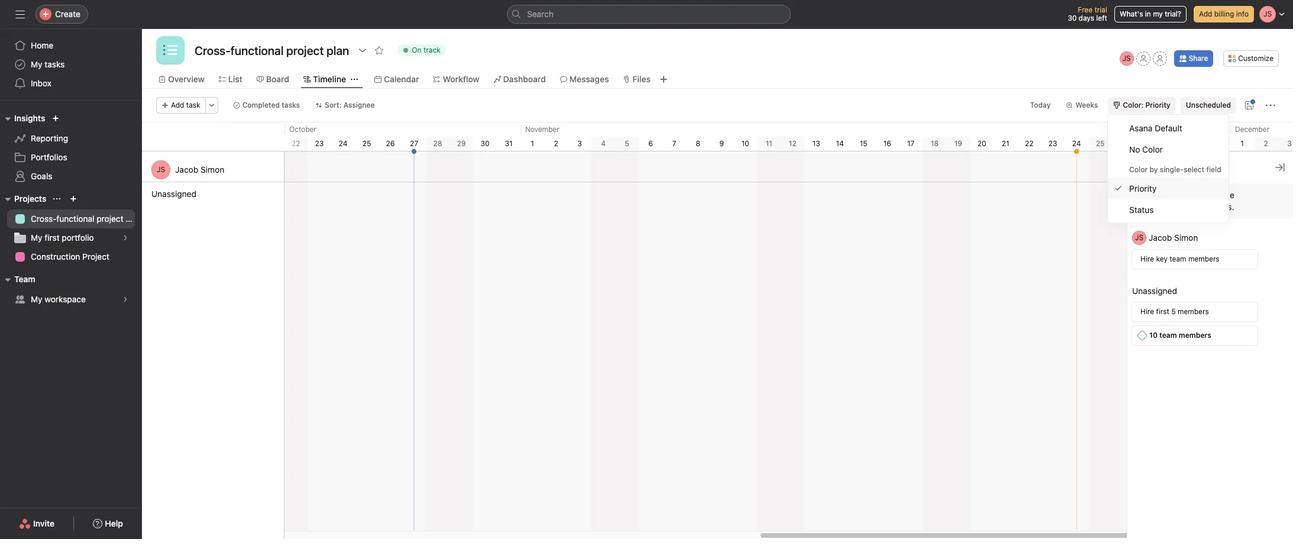 Task type: vqa. For each thing, say whether or not it's contained in the screenshot.
"[START" at the left top of the page
no



Task type: describe. For each thing, give the bounding box(es) containing it.
select
[[1184, 165, 1205, 174]]

2 2 from the left
[[1264, 139, 1269, 148]]

priority inside color: priority 'dropdown button'
[[1146, 101, 1171, 109]]

add task
[[171, 101, 200, 109]]

completed tasks button
[[228, 97, 305, 114]]

calendar
[[384, 74, 419, 84]]

help button
[[85, 513, 131, 534]]

16
[[884, 139, 892, 148]]

no
[[1130, 144, 1141, 154]]

6
[[649, 139, 653, 148]]

timeline link
[[304, 73, 346, 86]]

projects
[[14, 194, 46, 204]]

subtasks.
[[1198, 202, 1235, 212]]

31
[[505, 139, 513, 148]]

inbox link
[[7, 74, 135, 93]]

close details image
[[1276, 163, 1285, 172]]

december 1
[[1236, 125, 1270, 148]]

add task button
[[156, 97, 206, 114]]

my for my first portfolio
[[31, 233, 42, 243]]

simon for hire key team members
[[1175, 233, 1199, 243]]

insights button
[[0, 111, 45, 125]]

28
[[434, 139, 442, 148]]

help
[[105, 518, 123, 528]]

messages
[[570, 74, 609, 84]]

1 for december 1
[[1241, 139, 1244, 148]]

list link
[[219, 73, 243, 86]]

trial
[[1095, 5, 1108, 14]]

customize
[[1239, 54, 1274, 63]]

1 24 from the left
[[339, 139, 348, 148]]

more actions image
[[208, 102, 215, 109]]

my first portfolio link
[[7, 228, 135, 247]]

my tasks
[[31, 59, 65, 69]]

10 for 10 team members
[[1150, 331, 1158, 340]]

weeks
[[1076, 101, 1099, 109]]

18
[[931, 139, 939, 148]]

unscheduled button
[[1181, 97, 1237, 114]]

inbox
[[31, 78, 52, 88]]

project
[[82, 252, 109, 262]]

1 vertical spatial unassigned
[[1133, 286, 1178, 296]]

list
[[228, 74, 243, 84]]

dashboard link
[[494, 73, 546, 86]]

30 inside free trial 30 days left
[[1068, 14, 1077, 22]]

see details, my workspace image
[[122, 296, 129, 303]]

october
[[289, 125, 317, 134]]

9
[[720, 139, 724, 148]]

functional
[[56, 214, 94, 224]]

tasks for unscheduled tasks
[[1193, 162, 1217, 173]]

completed tasks
[[242, 101, 300, 109]]

portfolios
[[31, 152, 67, 162]]

1 22 from the left
[[292, 139, 300, 148]]

sort: assignee
[[325, 101, 375, 109]]

1 horizontal spatial 5
[[1172, 307, 1176, 316]]

2 27 from the left
[[1144, 139, 1152, 148]]

portfolio
[[62, 233, 94, 243]]

add billing info button
[[1194, 6, 1255, 22]]

by
[[1150, 165, 1158, 174]]

billing
[[1215, 9, 1235, 18]]

1 for november 1
[[531, 139, 534, 148]]

2 25 from the left
[[1096, 139, 1105, 148]]

add to starred image
[[375, 46, 384, 55]]

members for hire first 5 members
[[1178, 307, 1209, 316]]

insights
[[14, 113, 45, 123]]

files
[[633, 74, 651, 84]]

free trial 30 days left
[[1068, 5, 1108, 22]]

completed
[[242, 101, 280, 109]]

overview
[[168, 74, 205, 84]]

reporting link
[[7, 129, 135, 148]]

show options image
[[358, 46, 368, 55]]

jacob for unassigned
[[175, 165, 198, 175]]

js button
[[1120, 51, 1134, 66]]

teams element
[[0, 269, 142, 311]]

new image
[[52, 115, 59, 122]]

13
[[813, 139, 821, 148]]

timeline
[[313, 74, 346, 84]]

no color link
[[1108, 138, 1229, 160]]

workspace
[[45, 294, 86, 304]]

add tab image
[[659, 75, 669, 84]]

reporting
[[31, 133, 68, 143]]

29
[[457, 139, 466, 148]]

weeks button
[[1061, 97, 1104, 114]]

js inside button
[[1123, 54, 1131, 63]]

plan
[[126, 214, 142, 224]]

10 team members
[[1150, 331, 1212, 340]]

see details, my first portfolio image
[[122, 234, 129, 241]]

board
[[266, 74, 289, 84]]

0 vertical spatial color
[[1143, 144, 1163, 154]]

tab actions image
[[351, 76, 358, 83]]

key
[[1157, 254, 1168, 263]]

20
[[978, 139, 987, 148]]

december
[[1236, 125, 1270, 134]]

unscheduled
[[1147, 202, 1196, 212]]

on track button
[[393, 42, 451, 59]]

my tasks link
[[7, 55, 135, 74]]

global element
[[0, 29, 142, 100]]

november
[[526, 125, 560, 134]]

priority link
[[1108, 178, 1229, 199]]

17
[[908, 139, 915, 148]]

14
[[836, 139, 844, 148]]

goals link
[[7, 167, 135, 186]]

new project or portfolio image
[[70, 195, 77, 202]]

members for hire key team members
[[1189, 254, 1220, 263]]

unscheduled for unscheduled
[[1186, 101, 1232, 109]]

4
[[601, 139, 606, 148]]

1 27 from the left
[[410, 139, 418, 148]]

2 vertical spatial members
[[1179, 331, 1212, 340]]



Task type: locate. For each thing, give the bounding box(es) containing it.
25 left 26
[[363, 139, 371, 148]]

1 horizontal spatial 23
[[1049, 139, 1058, 148]]

files link
[[623, 73, 651, 86]]

0 horizontal spatial 24
[[339, 139, 348, 148]]

first for hire
[[1157, 307, 1170, 316]]

priority
[[1146, 101, 1171, 109], [1130, 183, 1157, 193]]

members down hire first 5 members
[[1179, 331, 1212, 340]]

23 down "october"
[[315, 139, 324, 148]]

2 vertical spatial my
[[31, 294, 42, 304]]

js for hire key team members
[[1136, 233, 1144, 242]]

24 down sort: assignee dropdown button
[[339, 139, 348, 148]]

hire for hire key team members
[[1141, 254, 1155, 263]]

my for my tasks
[[31, 59, 42, 69]]

color left by
[[1130, 165, 1148, 174]]

first for my
[[45, 233, 60, 243]]

calendar link
[[375, 73, 419, 86]]

1 horizontal spatial first
[[1157, 307, 1170, 316]]

jacob
[[175, 165, 198, 175], [1149, 233, 1172, 243]]

0 horizontal spatial simon
[[201, 165, 224, 175]]

1 horizontal spatial 27
[[1144, 139, 1152, 148]]

js
[[1123, 54, 1131, 63], [157, 165, 165, 174], [1136, 233, 1144, 242]]

0 vertical spatial js
[[1123, 54, 1131, 63]]

22 right 21 on the top right of page
[[1025, 139, 1034, 148]]

1 vertical spatial add
[[171, 101, 184, 109]]

board link
[[257, 73, 289, 86]]

0 vertical spatial unscheduled
[[1186, 101, 1232, 109]]

search list box
[[507, 5, 791, 24]]

projects element
[[0, 188, 142, 269]]

0 horizontal spatial add
[[171, 101, 184, 109]]

tasks for my tasks
[[45, 59, 65, 69]]

0 vertical spatial jacob
[[175, 165, 198, 175]]

0 horizontal spatial 27
[[410, 139, 418, 148]]

19
[[955, 139, 963, 148]]

create
[[55, 9, 80, 19]]

team down hire first 5 members
[[1160, 331, 1177, 340]]

projects button
[[0, 192, 46, 206]]

0 vertical spatial members
[[1189, 254, 1220, 263]]

unscheduled for unscheduled tasks
[[1133, 162, 1191, 173]]

unscheduled
[[1186, 101, 1232, 109], [1133, 162, 1191, 173]]

27 right 26
[[410, 139, 418, 148]]

show options, current sort, top image
[[54, 195, 61, 202]]

in
[[1146, 9, 1152, 18]]

1 horizontal spatial tasks
[[282, 101, 300, 109]]

27
[[410, 139, 418, 148], [1144, 139, 1152, 148]]

1 horizontal spatial 10
[[1150, 331, 1158, 340]]

5
[[625, 139, 629, 148], [1172, 307, 1176, 316]]

sort:
[[325, 101, 342, 109]]

my up inbox
[[31, 59, 42, 69]]

first up construction in the top left of the page
[[45, 233, 60, 243]]

my for my workspace
[[31, 294, 42, 304]]

what's in my trial? button
[[1115, 6, 1187, 22]]

1 horizontal spatial js
[[1123, 54, 1131, 63]]

cross-functional project plan link
[[7, 209, 142, 228]]

1 vertical spatial jacob simon
[[1149, 233, 1199, 243]]

1 2 from the left
[[554, 139, 558, 148]]

1 horizontal spatial jacob
[[1149, 233, 1172, 243]]

25 left no
[[1096, 139, 1105, 148]]

23 down today button
[[1049, 139, 1058, 148]]

view
[[1192, 190, 1209, 200]]

0 vertical spatial simon
[[201, 165, 224, 175]]

0 horizontal spatial jacob
[[175, 165, 198, 175]]

track
[[424, 46, 441, 54]]

22
[[292, 139, 300, 148], [1025, 139, 1034, 148]]

my inside 'link'
[[31, 59, 42, 69]]

2 down 'december'
[[1264, 139, 1269, 148]]

27 right no
[[1144, 139, 1152, 148]]

0 vertical spatial first
[[45, 233, 60, 243]]

1 vertical spatial priority
[[1130, 183, 1157, 193]]

members up "10 team members"
[[1178, 307, 1209, 316]]

1 vertical spatial 30
[[481, 139, 490, 148]]

tasks
[[45, 59, 65, 69], [282, 101, 300, 109], [1193, 162, 1217, 173]]

1 vertical spatial team
[[1160, 331, 1177, 340]]

save options image
[[1245, 101, 1255, 110]]

color: priority button
[[1109, 97, 1176, 114]]

cross-functional project plan
[[31, 214, 142, 224]]

0 horizontal spatial tasks
[[45, 59, 65, 69]]

0 horizontal spatial 5
[[625, 139, 629, 148]]

10 left 11
[[742, 139, 750, 148]]

left
[[1097, 14, 1108, 22]]

2 vertical spatial tasks
[[1193, 162, 1217, 173]]

2
[[554, 139, 558, 148], [1264, 139, 1269, 148]]

0 horizontal spatial 2
[[554, 139, 558, 148]]

color right no
[[1143, 144, 1163, 154]]

sort: assignee button
[[310, 97, 380, 114]]

team
[[1170, 254, 1187, 263], [1160, 331, 1177, 340]]

0 vertical spatial hire
[[1141, 254, 1155, 263]]

1 vertical spatial tasks
[[282, 101, 300, 109]]

1 horizontal spatial 22
[[1025, 139, 1034, 148]]

26
[[386, 139, 395, 148]]

unscheduled inside dropdown button
[[1186, 101, 1232, 109]]

hire left key
[[1141, 254, 1155, 263]]

1 vertical spatial members
[[1178, 307, 1209, 316]]

1 vertical spatial first
[[1157, 307, 1170, 316]]

3
[[578, 139, 582, 148], [1288, 139, 1292, 148]]

first
[[45, 233, 60, 243], [1157, 307, 1170, 316]]

0 vertical spatial 30
[[1068, 14, 1077, 22]]

0 horizontal spatial 23
[[315, 139, 324, 148]]

5 right '4'
[[625, 139, 629, 148]]

my workspace
[[31, 294, 86, 304]]

30 left 31
[[481, 139, 490, 148]]

1 horizontal spatial 2
[[1264, 139, 1269, 148]]

1 23 from the left
[[315, 139, 324, 148]]

21
[[1002, 139, 1010, 148]]

0 horizontal spatial js
[[157, 165, 165, 174]]

priority inside priority link
[[1130, 183, 1157, 193]]

0 horizontal spatial 1
[[531, 139, 534, 148]]

2 horizontal spatial js
[[1136, 233, 1144, 242]]

1 inside the november 1
[[531, 139, 534, 148]]

2 down november
[[554, 139, 558, 148]]

portfolios link
[[7, 148, 135, 167]]

2 22 from the left
[[1025, 139, 1034, 148]]

1 vertical spatial unscheduled
[[1133, 162, 1191, 173]]

0 vertical spatial 10
[[742, 139, 750, 148]]

list
[[1179, 190, 1190, 200]]

color by single-select field
[[1130, 165, 1222, 174]]

my down team
[[31, 294, 42, 304]]

1 3 from the left
[[578, 139, 582, 148]]

days
[[1079, 14, 1095, 22]]

None text field
[[192, 40, 352, 61]]

asana default link
[[1108, 117, 1229, 138]]

cross-
[[31, 214, 56, 224]]

0 horizontal spatial 22
[[292, 139, 300, 148]]

1 horizontal spatial 1
[[1241, 139, 1244, 148]]

1 25 from the left
[[363, 139, 371, 148]]

to
[[1212, 190, 1219, 200]]

add inside add task button
[[171, 101, 184, 109]]

workflow link
[[433, 73, 480, 86]]

tasks up "october"
[[282, 101, 300, 109]]

0 vertical spatial jacob simon
[[175, 165, 224, 175]]

my inside teams element
[[31, 294, 42, 304]]

see
[[1221, 190, 1235, 200]]

invite button
[[11, 513, 62, 534]]

priority up status
[[1130, 183, 1157, 193]]

search button
[[507, 5, 791, 24]]

share
[[1189, 54, 1209, 63]]

22 down "october"
[[292, 139, 300, 148]]

1 horizontal spatial unassigned
[[1133, 286, 1178, 296]]

1 vertical spatial my
[[31, 233, 42, 243]]

jacob simon
[[175, 165, 224, 175], [1149, 233, 1199, 243]]

30 left days
[[1068, 14, 1077, 22]]

0 vertical spatial team
[[1170, 254, 1187, 263]]

members right key
[[1189, 254, 1220, 263]]

jacob for hire key team members
[[1149, 233, 1172, 243]]

2 my from the top
[[31, 233, 42, 243]]

0 horizontal spatial jacob simon
[[175, 165, 224, 175]]

add for add task
[[171, 101, 184, 109]]

0 vertical spatial unassigned
[[152, 188, 196, 199]]

tasks for completed tasks
[[282, 101, 300, 109]]

12
[[789, 139, 797, 148]]

3 my from the top
[[31, 294, 42, 304]]

customize button
[[1224, 50, 1279, 67]]

my
[[1154, 9, 1163, 18]]

tasks up view
[[1193, 162, 1217, 173]]

1 vertical spatial 5
[[1172, 307, 1176, 316]]

1 hire from the top
[[1141, 254, 1155, 263]]

first inside 'projects' element
[[45, 233, 60, 243]]

hire for hire first 5 members
[[1141, 307, 1155, 316]]

2 horizontal spatial tasks
[[1193, 162, 1217, 173]]

1 vertical spatial color
[[1130, 165, 1148, 174]]

hire up "10 team members"
[[1141, 307, 1155, 316]]

simon for unassigned
[[201, 165, 224, 175]]

asana default
[[1130, 123, 1183, 133]]

1 horizontal spatial jacob simon
[[1149, 233, 1199, 243]]

add for add billing info
[[1200, 9, 1213, 18]]

hide sidebar image
[[15, 9, 25, 19]]

1 horizontal spatial 3
[[1288, 139, 1292, 148]]

what's in my trial?
[[1120, 9, 1182, 18]]

add billing info
[[1200, 9, 1249, 18]]

invite
[[33, 518, 55, 528]]

2 hire from the top
[[1141, 307, 1155, 316]]

5 up "10 team members"
[[1172, 307, 1176, 316]]

1 down november
[[531, 139, 534, 148]]

1 vertical spatial jacob
[[1149, 233, 1172, 243]]

0 vertical spatial priority
[[1146, 101, 1171, 109]]

jacob simon for unassigned
[[175, 165, 224, 175]]

1 1 from the left
[[531, 139, 534, 148]]

team right key
[[1170, 254, 1187, 263]]

1 vertical spatial js
[[157, 165, 165, 174]]

30
[[1068, 14, 1077, 22], [481, 139, 490, 148]]

10 for 10
[[742, 139, 750, 148]]

first up "10 team members"
[[1157, 307, 1170, 316]]

more actions image
[[1266, 101, 1276, 110]]

js for unassigned
[[157, 165, 165, 174]]

my inside 'projects' element
[[31, 233, 42, 243]]

0 horizontal spatial first
[[45, 233, 60, 243]]

25
[[363, 139, 371, 148], [1096, 139, 1105, 148]]

24 down weeks "dropdown button"
[[1073, 139, 1081, 148]]

1 horizontal spatial 25
[[1096, 139, 1105, 148]]

info
[[1237, 9, 1249, 18]]

0 horizontal spatial 25
[[363, 139, 371, 148]]

construction
[[31, 252, 80, 262]]

my down cross-
[[31, 233, 42, 243]]

insights element
[[0, 108, 142, 188]]

1 vertical spatial simon
[[1175, 233, 1199, 243]]

jacob simon for hire key team members
[[1149, 233, 1199, 243]]

add inside button
[[1200, 9, 1213, 18]]

on
[[412, 46, 422, 54]]

0 vertical spatial add
[[1200, 9, 1213, 18]]

1 vertical spatial hire
[[1141, 307, 1155, 316]]

add left task
[[171, 101, 184, 109]]

10 down hire first 5 members
[[1150, 331, 1158, 340]]

1 horizontal spatial simon
[[1175, 233, 1199, 243]]

tasks inside 'link'
[[45, 59, 65, 69]]

1 down 'december'
[[1241, 139, 1244, 148]]

single-
[[1160, 165, 1184, 174]]

tasks inside dropdown button
[[282, 101, 300, 109]]

3 right "december 1"
[[1288, 139, 1292, 148]]

2 23 from the left
[[1049, 139, 1058, 148]]

0 horizontal spatial 10
[[742, 139, 750, 148]]

3 left '4'
[[578, 139, 582, 148]]

0 horizontal spatial 3
[[578, 139, 582, 148]]

overview link
[[159, 73, 205, 86]]

tasks down home
[[45, 59, 65, 69]]

list image
[[163, 43, 178, 57]]

my first portfolio
[[31, 233, 94, 243]]

1 inside "december 1"
[[1241, 139, 1244, 148]]

7
[[673, 139, 677, 148]]

add left billing
[[1200, 9, 1213, 18]]

0 vertical spatial my
[[31, 59, 42, 69]]

status link
[[1108, 199, 1229, 220]]

8
[[696, 139, 701, 148]]

0 horizontal spatial 30
[[481, 139, 490, 148]]

2 1 from the left
[[1241, 139, 1244, 148]]

home link
[[7, 36, 135, 55]]

share button
[[1175, 50, 1214, 67]]

goals
[[31, 171, 52, 181]]

unscheduled left save options image
[[1186, 101, 1232, 109]]

0 vertical spatial 5
[[625, 139, 629, 148]]

0 horizontal spatial unassigned
[[152, 188, 196, 199]]

23
[[315, 139, 324, 148], [1049, 139, 1058, 148]]

1 horizontal spatial add
[[1200, 9, 1213, 18]]

project
[[97, 214, 124, 224]]

1 vertical spatial 10
[[1150, 331, 1158, 340]]

priority up asana default
[[1146, 101, 1171, 109]]

1 horizontal spatial 30
[[1068, 14, 1077, 22]]

color: priority
[[1123, 101, 1171, 109]]

1 horizontal spatial 24
[[1073, 139, 1081, 148]]

1 my from the top
[[31, 59, 42, 69]]

2 3 from the left
[[1288, 139, 1292, 148]]

2 24 from the left
[[1073, 139, 1081, 148]]

construction project link
[[7, 247, 135, 266]]

no color
[[1130, 144, 1163, 154]]

0 vertical spatial tasks
[[45, 59, 65, 69]]

create button
[[36, 5, 88, 24]]

2 vertical spatial js
[[1136, 233, 1144, 242]]

november 1
[[526, 125, 560, 148]]

unscheduled down no color link
[[1133, 162, 1191, 173]]



